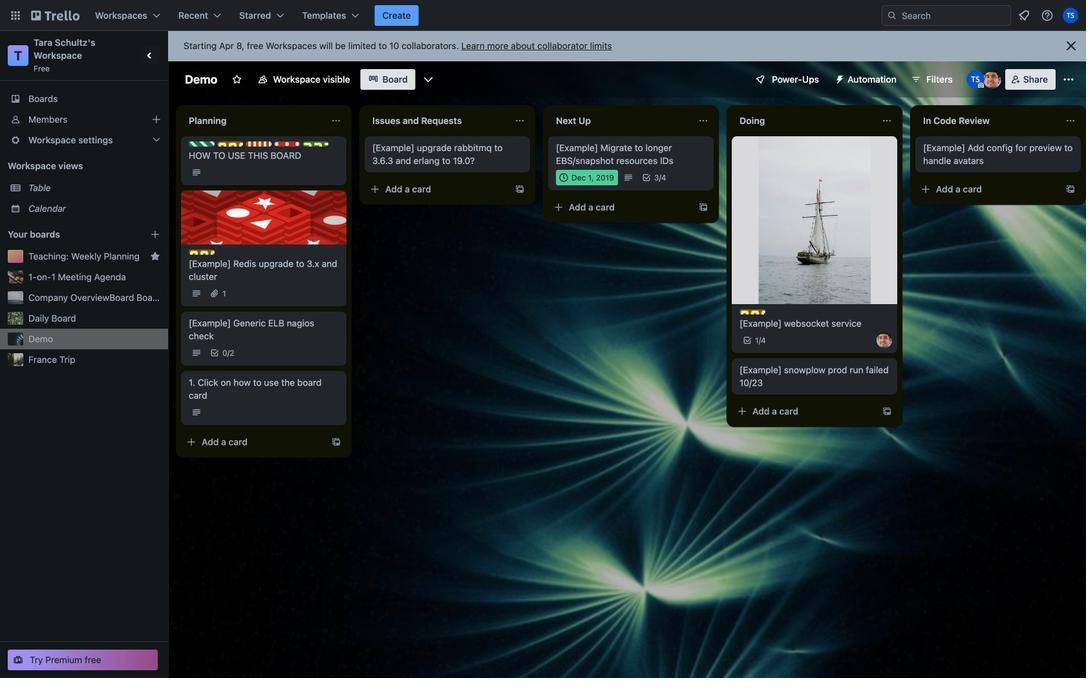 Task type: describe. For each thing, give the bounding box(es) containing it.
color: red, title: "unshippable!" element
[[274, 142, 300, 147]]

Search field
[[882, 5, 1011, 26]]

search image
[[887, 10, 897, 21]]

color: orange, title: "manual deploy steps" element
[[246, 142, 272, 147]]

0 horizontal spatial create from template… image
[[331, 437, 341, 448]]

your boards with 6 items element
[[8, 227, 131, 242]]

james peterson (jamespeterson93) image
[[983, 70, 1001, 89]]

customize views image
[[422, 73, 435, 86]]

color: lime, title: "secrets" element
[[303, 142, 328, 147]]

primary element
[[0, 0, 1086, 31]]

show menu image
[[1062, 73, 1075, 86]]

color: green, title: "verified in staging" element
[[189, 142, 215, 147]]

james peterson (jamespeterson93) image
[[877, 333, 892, 348]]

1 vertical spatial color: yellow, title: "ready to merge" element
[[189, 250, 215, 255]]

star or unstar board image
[[232, 74, 242, 85]]

2 vertical spatial color: yellow, title: "ready to merge" element
[[740, 310, 765, 315]]

2 horizontal spatial create from template… image
[[1065, 184, 1076, 195]]

starred icon image
[[150, 251, 160, 262]]



Task type: locate. For each thing, give the bounding box(es) containing it.
0 vertical spatial create from template… image
[[698, 202, 708, 213]]

1 horizontal spatial create from template… image
[[882, 407, 892, 417]]

1 horizontal spatial create from template… image
[[515, 184, 525, 195]]

sm image
[[829, 69, 847, 87]]

2 horizontal spatial color: yellow, title: "ready to merge" element
[[740, 310, 765, 315]]

1 vertical spatial create from template… image
[[882, 407, 892, 417]]

Board name text field
[[178, 69, 224, 90]]

None checkbox
[[556, 170, 618, 186]]

open information menu image
[[1041, 9, 1054, 22]]

color: yellow, title: "ready to merge" element
[[217, 142, 243, 147], [189, 250, 215, 255], [740, 310, 765, 315]]

0 vertical spatial color: yellow, title: "ready to merge" element
[[217, 142, 243, 147]]

None text field
[[732, 111, 877, 131], [915, 111, 1060, 131], [732, 111, 877, 131], [915, 111, 1060, 131]]

0 horizontal spatial color: yellow, title: "ready to merge" element
[[189, 250, 215, 255]]

None text field
[[181, 111, 326, 131], [365, 111, 509, 131], [548, 111, 693, 131], [181, 111, 326, 131], [365, 111, 509, 131], [548, 111, 693, 131]]

create from template… image
[[698, 202, 708, 213], [882, 407, 892, 417]]

back to home image
[[31, 5, 80, 26]]

tara schultz (taraschultz7) image
[[966, 70, 984, 89]]

1 horizontal spatial color: yellow, title: "ready to merge" element
[[217, 142, 243, 147]]

0 horizontal spatial create from template… image
[[698, 202, 708, 213]]

add board image
[[150, 229, 160, 240]]

this member is an admin of this board. image
[[978, 83, 984, 89]]

0 notifications image
[[1016, 8, 1032, 23]]

create from template… image
[[515, 184, 525, 195], [1065, 184, 1076, 195], [331, 437, 341, 448]]

workspace navigation collapse icon image
[[141, 47, 159, 65]]

tara schultz (taraschultz7) image
[[1063, 8, 1078, 23]]



Task type: vqa. For each thing, say whether or not it's contained in the screenshot.
Color: orange, title: "Manual Deploy Steps" element
yes



